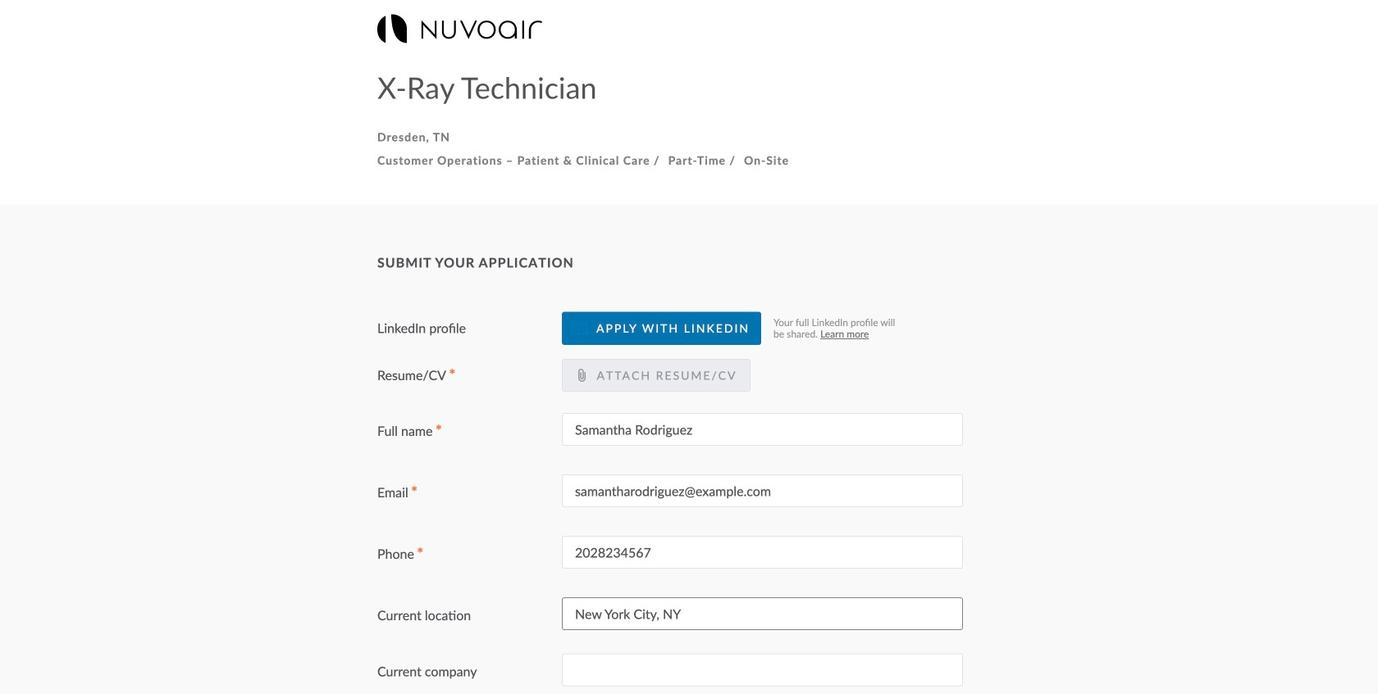 Task type: locate. For each thing, give the bounding box(es) containing it.
paperclip image
[[575, 369, 588, 382]]

None email field
[[562, 475, 963, 508]]

None text field
[[562, 414, 963, 446], [562, 598, 963, 631], [562, 414, 963, 446], [562, 598, 963, 631]]

None text field
[[562, 537, 963, 570], [562, 654, 963, 687], [562, 537, 963, 570], [562, 654, 963, 687]]



Task type: describe. For each thing, give the bounding box(es) containing it.
nuvoair logo image
[[377, 14, 542, 43]]



